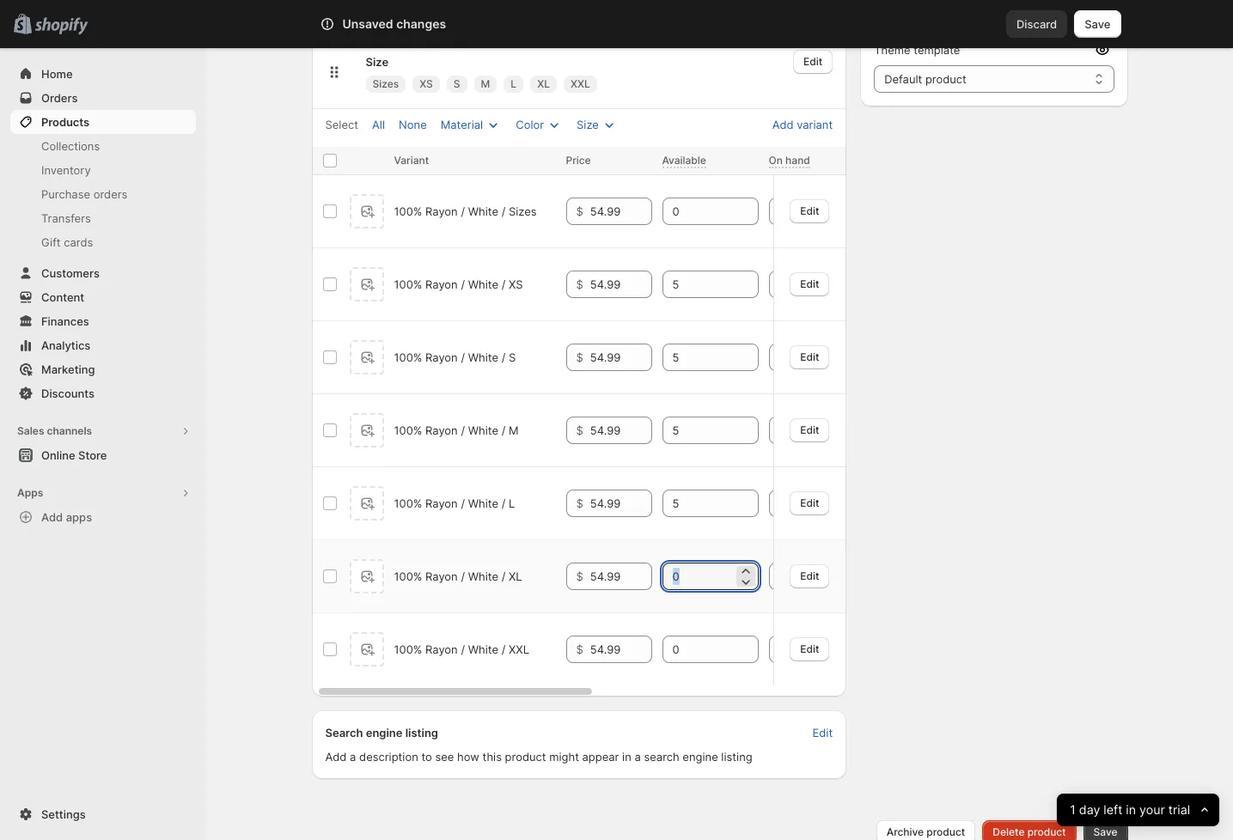 Task type: describe. For each thing, give the bounding box(es) containing it.
add for add apps
[[41, 511, 63, 524]]

0 horizontal spatial m
[[481, 78, 490, 91]]

archive product
[[887, 827, 966, 839]]

select
[[325, 118, 359, 132]]

gift cards
[[41, 236, 93, 249]]

purchase
[[41, 187, 90, 201]]

online
[[41, 449, 75, 463]]

search for search
[[396, 17, 433, 31]]

sales
[[17, 425, 44, 438]]

1 day left in your trial
[[1070, 803, 1191, 818]]

white for 100% rayon / white / l
[[468, 497, 499, 511]]

online store
[[41, 449, 107, 463]]

template
[[914, 43, 961, 57]]

product for archive product
[[927, 827, 966, 839]]

add apps button
[[10, 506, 196, 530]]

100% for 100% rayon / white / xs
[[394, 278, 422, 292]]

cards
[[64, 236, 93, 249]]

1 vertical spatial sizes
[[509, 205, 537, 219]]

content
[[41, 291, 84, 304]]

100% rayon / white / xs
[[394, 278, 523, 292]]

edit for s
[[800, 351, 820, 364]]

options element for sizes $ text field
[[394, 205, 537, 219]]

0 vertical spatial save button
[[1075, 10, 1122, 38]]

day
[[1079, 803, 1101, 818]]

to
[[422, 751, 432, 765]]

1 day left in your trial button
[[1057, 794, 1220, 827]]

this
[[483, 751, 502, 765]]

collections link
[[10, 134, 196, 158]]

white for 100% rayon / white / s
[[468, 351, 499, 365]]

orders link
[[10, 86, 196, 110]]

finances
[[41, 315, 89, 328]]

sales channels
[[17, 425, 92, 438]]

product for delete product
[[1028, 827, 1067, 839]]

your
[[1140, 803, 1165, 818]]

edit button for 100% rayon / white / l
[[790, 492, 830, 516]]

edit button for 100% rayon / white / xs
[[790, 272, 830, 296]]

100% for 100% rayon / white / sizes
[[394, 205, 422, 219]]

2 a from the left
[[635, 751, 641, 765]]

100% rayon / white / m
[[394, 424, 519, 438]]

on hand
[[769, 154, 811, 167]]

edit button for 100% rayon / white / s
[[790, 345, 830, 370]]

1 vertical spatial save button
[[1084, 821, 1128, 841]]

might
[[550, 751, 579, 765]]

100% rayon / white / sizes
[[394, 205, 537, 219]]

delete product
[[993, 827, 1067, 839]]

0 vertical spatial xs
[[420, 78, 433, 91]]

1 vertical spatial s
[[509, 351, 516, 365]]

100% for 100% rayon / white / m
[[394, 424, 422, 438]]

unsaved
[[343, 16, 394, 31]]

options element for l's $ text field
[[394, 497, 515, 511]]

delete product button
[[983, 821, 1077, 841]]

size button
[[567, 113, 628, 137]]

add apps
[[41, 511, 92, 524]]

rayon for 100% rayon / white / l
[[426, 497, 458, 511]]

edit button for 100% rayon / white / sizes
[[790, 199, 830, 223]]

options element containing 100% rayon / white / xl
[[394, 570, 522, 584]]

appear
[[583, 751, 619, 765]]

none
[[399, 118, 427, 132]]

products
[[41, 115, 89, 129]]

$ for l
[[577, 497, 584, 511]]

sales channels button
[[10, 420, 196, 444]]

add a description to see how this product might appear in a search engine listing
[[325, 751, 753, 765]]

100% rayon / white / xl
[[394, 570, 522, 584]]

transfers link
[[10, 206, 196, 230]]

content link
[[10, 285, 196, 310]]

1 vertical spatial m
[[509, 424, 519, 438]]

rayon for 100% rayon / white / xs
[[426, 278, 458, 292]]

theme template
[[875, 43, 961, 57]]

orders
[[41, 91, 78, 105]]

hand
[[786, 154, 811, 167]]

on
[[769, 154, 783, 167]]

purchase orders
[[41, 187, 128, 201]]

$ text field for m
[[591, 417, 652, 445]]

0 vertical spatial sizes
[[373, 78, 399, 91]]

options element for $ text field corresponding to xs
[[394, 278, 523, 292]]

online store button
[[0, 444, 206, 468]]

purchase orders link
[[10, 182, 196, 206]]

1 vertical spatial save
[[1094, 827, 1118, 839]]

channels
[[47, 425, 92, 438]]

1 a from the left
[[350, 751, 356, 765]]

color button
[[506, 113, 574, 137]]

options element for s $ text field
[[394, 351, 516, 365]]

add for add a description to see how this product might appear in a search engine listing
[[325, 751, 347, 765]]

$ for sizes
[[577, 205, 584, 219]]

description
[[359, 751, 419, 765]]

archive
[[887, 827, 924, 839]]

$ text field for sizes
[[591, 198, 652, 226]]

0 vertical spatial listing
[[406, 727, 438, 741]]

apps
[[66, 511, 92, 524]]

marketing
[[41, 363, 95, 377]]

customers link
[[10, 261, 196, 285]]

settings link
[[10, 803, 196, 827]]

discard button
[[1007, 10, 1068, 38]]

online store link
[[10, 444, 196, 468]]

color
[[516, 118, 544, 132]]

all
[[372, 118, 385, 132]]

options element for $ text field corresponding to m
[[394, 424, 519, 438]]

default
[[885, 72, 923, 86]]

edit for xs
[[800, 278, 820, 290]]

archive product button
[[877, 821, 976, 841]]

transfers
[[41, 212, 91, 225]]

1 horizontal spatial xs
[[509, 278, 523, 292]]

theme
[[875, 43, 911, 57]]

edit for l
[[800, 497, 820, 510]]

100% rayon / white / s
[[394, 351, 516, 365]]



Task type: locate. For each thing, give the bounding box(es) containing it.
1 $ text field from the top
[[591, 198, 652, 226]]

4 100% from the top
[[394, 424, 422, 438]]

rayon for 100% rayon / white / sizes
[[426, 205, 458, 219]]

100% for 100% rayon / white / s
[[394, 351, 422, 365]]

add left apps at the bottom of the page
[[41, 511, 63, 524]]

6 options element from the top
[[394, 570, 522, 584]]

trial
[[1169, 803, 1191, 818]]

0 horizontal spatial in
[[623, 751, 632, 765]]

0 vertical spatial engine
[[366, 727, 403, 741]]

1 horizontal spatial size
[[577, 118, 599, 132]]

options element
[[394, 205, 537, 219], [394, 278, 523, 292], [394, 351, 516, 365], [394, 424, 519, 438], [394, 497, 515, 511], [394, 570, 522, 584], [394, 643, 530, 657]]

1 vertical spatial listing
[[722, 751, 753, 765]]

white for 100% rayon / white / m
[[468, 424, 499, 438]]

variant
[[797, 118, 833, 132]]

0 vertical spatial add
[[773, 118, 794, 132]]

search
[[396, 17, 433, 31], [325, 727, 363, 741]]

available
[[662, 154, 707, 167]]

l
[[511, 78, 517, 91], [509, 497, 515, 511]]

100% for 100% rayon / white / xxl
[[394, 643, 422, 657]]

2 100% from the top
[[394, 278, 422, 292]]

1 vertical spatial search
[[325, 727, 363, 741]]

1 horizontal spatial add
[[325, 751, 347, 765]]

0 horizontal spatial add
[[41, 511, 63, 524]]

1 vertical spatial xs
[[509, 278, 523, 292]]

shopify image
[[35, 18, 88, 35]]

0 horizontal spatial xxl
[[509, 643, 530, 657]]

none button
[[389, 113, 437, 137]]

2 $ from the top
[[577, 278, 584, 292]]

add left the variant
[[773, 118, 794, 132]]

$ for xl
[[577, 570, 584, 584]]

white for 100% rayon / white / xs
[[468, 278, 499, 292]]

0 horizontal spatial s
[[454, 78, 460, 91]]

a left description
[[350, 751, 356, 765]]

gift cards link
[[10, 230, 196, 254]]

inventory link
[[10, 158, 196, 182]]

5 $ text field from the top
[[591, 490, 652, 518]]

2 $ text field from the top
[[591, 271, 652, 299]]

search up description
[[325, 727, 363, 741]]

4 $ from the top
[[577, 424, 584, 438]]

add inside 'button'
[[41, 511, 63, 524]]

1 vertical spatial xxl
[[509, 643, 530, 657]]

0 horizontal spatial xs
[[420, 78, 433, 91]]

in right left
[[1126, 803, 1136, 818]]

options element containing 100% rayon / white / sizes
[[394, 205, 537, 219]]

7 options element from the top
[[394, 643, 530, 657]]

options element up 100% rayon / white / s
[[394, 278, 523, 292]]

rayon down 100% rayon / white / m
[[426, 497, 458, 511]]

1 options element from the top
[[394, 205, 537, 219]]

rayon up 100% rayon / white / m
[[426, 351, 458, 365]]

100% rayon / white / xxl
[[394, 643, 530, 657]]

edit for m
[[800, 424, 820, 437]]

edit button
[[794, 50, 833, 74]]

0 vertical spatial $ text field
[[591, 563, 652, 591]]

1
[[1070, 803, 1076, 818]]

product for default product
[[926, 72, 967, 86]]

1 horizontal spatial search
[[396, 17, 433, 31]]

$ for s
[[577, 351, 584, 365]]

product right archive
[[927, 827, 966, 839]]

customers
[[41, 267, 100, 280]]

edit button for 100% rayon / white / m
[[790, 419, 830, 443]]

options element down 100% rayon / white / s
[[394, 424, 519, 438]]

0 vertical spatial search
[[396, 17, 433, 31]]

2 $ text field from the top
[[591, 637, 652, 664]]

edit button for 100% rayon / white / xxl
[[790, 638, 830, 662]]

edit
[[804, 55, 823, 68], [800, 204, 820, 217], [800, 278, 820, 290], [800, 351, 820, 364], [800, 424, 820, 437], [800, 497, 820, 510], [800, 570, 820, 583], [800, 643, 820, 656], [813, 727, 833, 741]]

size
[[366, 55, 389, 69], [577, 118, 599, 132]]

search right unsaved
[[396, 17, 433, 31]]

100% for 100% rayon / white / xl
[[394, 570, 422, 584]]

save right discard
[[1085, 17, 1111, 31]]

6 rayon from the top
[[426, 570, 458, 584]]

0 vertical spatial save
[[1085, 17, 1111, 31]]

0 horizontal spatial a
[[350, 751, 356, 765]]

product
[[926, 72, 967, 86], [505, 751, 546, 765], [927, 827, 966, 839], [1028, 827, 1067, 839]]

white for 100% rayon / white / xl
[[468, 570, 499, 584]]

1 horizontal spatial s
[[509, 351, 516, 365]]

0 vertical spatial xl
[[537, 78, 550, 91]]

options element containing 100% rayon / white / l
[[394, 497, 515, 511]]

all button
[[362, 113, 395, 137]]

inventory
[[41, 163, 91, 177]]

$ text field
[[591, 198, 652, 226], [591, 271, 652, 299], [591, 344, 652, 372], [591, 417, 652, 445], [591, 490, 652, 518]]

$
[[577, 205, 584, 219], [577, 278, 584, 292], [577, 351, 584, 365], [577, 424, 584, 438], [577, 497, 584, 511], [577, 570, 584, 584], [577, 643, 584, 657]]

options element down 100% rayon / white / xl
[[394, 643, 530, 657]]

edit for xxl
[[800, 643, 820, 656]]

apps button
[[10, 481, 196, 506]]

0 horizontal spatial xl
[[509, 570, 522, 584]]

1 vertical spatial engine
[[683, 751, 719, 765]]

options element down 100% rayon / white / m
[[394, 497, 515, 511]]

size inside dropdown button
[[577, 118, 599, 132]]

rayon for 100% rayon / white / m
[[426, 424, 458, 438]]

7 rayon from the top
[[426, 643, 458, 657]]

1 vertical spatial size
[[577, 118, 599, 132]]

6 100% from the top
[[394, 570, 422, 584]]

3 options element from the top
[[394, 351, 516, 365]]

$ for xs
[[577, 278, 584, 292]]

material button
[[431, 113, 513, 137]]

1 horizontal spatial in
[[1126, 803, 1136, 818]]

rayon down 100% rayon / white / xl
[[426, 643, 458, 657]]

0 vertical spatial m
[[481, 78, 490, 91]]

$ text field
[[591, 563, 652, 591], [591, 637, 652, 664]]

listing up to
[[406, 727, 438, 741]]

discounts
[[41, 387, 95, 401]]

3 $ text field from the top
[[591, 344, 652, 372]]

engine up description
[[366, 727, 403, 741]]

4 $ text field from the top
[[591, 417, 652, 445]]

1 horizontal spatial xxl
[[571, 78, 590, 91]]

100% for 100% rayon / white / l
[[394, 497, 422, 511]]

0 vertical spatial in
[[623, 751, 632, 765]]

5 options element from the top
[[394, 497, 515, 511]]

2 horizontal spatial add
[[773, 118, 794, 132]]

$ for m
[[577, 424, 584, 438]]

7 $ from the top
[[577, 643, 584, 657]]

2 vertical spatial add
[[325, 751, 347, 765]]

store
[[78, 449, 107, 463]]

edit inside dropdown button
[[804, 55, 823, 68]]

rayon down the 100% rayon / white / l
[[426, 570, 458, 584]]

add for add variant
[[773, 118, 794, 132]]

settings
[[41, 808, 86, 822]]

save button right discard
[[1075, 10, 1122, 38]]

collections
[[41, 139, 100, 153]]

how
[[457, 751, 480, 765]]

variant
[[394, 154, 429, 167]]

$ text field for l
[[591, 490, 652, 518]]

size up price
[[577, 118, 599, 132]]

finances link
[[10, 310, 196, 334]]

1 horizontal spatial listing
[[722, 751, 753, 765]]

sizes
[[373, 78, 399, 91], [509, 205, 537, 219]]

add variant button
[[762, 110, 844, 140]]

discard
[[1017, 17, 1058, 31]]

options element up 100% rayon / white / m
[[394, 351, 516, 365]]

home
[[41, 67, 73, 81]]

1 vertical spatial xl
[[509, 570, 522, 584]]

engine right search
[[683, 751, 719, 765]]

options element containing 100% rayon / white / xxl
[[394, 643, 530, 657]]

1 horizontal spatial sizes
[[509, 205, 537, 219]]

None number field
[[662, 198, 733, 226], [769, 198, 840, 226], [662, 271, 733, 299], [769, 271, 840, 299], [662, 344, 733, 372], [769, 344, 840, 372], [662, 417, 733, 445], [769, 417, 840, 445], [662, 490, 733, 518], [769, 490, 840, 518], [662, 563, 733, 591], [769, 563, 840, 591], [662, 637, 733, 664], [769, 637, 840, 664], [662, 198, 733, 226], [769, 198, 840, 226], [662, 271, 733, 299], [769, 271, 840, 299], [662, 344, 733, 372], [769, 344, 840, 372], [662, 417, 733, 445], [769, 417, 840, 445], [662, 490, 733, 518], [769, 490, 840, 518], [662, 563, 733, 591], [769, 563, 840, 591], [662, 637, 733, 664], [769, 637, 840, 664]]

xl
[[537, 78, 550, 91], [509, 570, 522, 584]]

search for search engine listing
[[325, 727, 363, 741]]

0 horizontal spatial listing
[[406, 727, 438, 741]]

7 100% from the top
[[394, 643, 422, 657]]

options element containing 100% rayon / white / xs
[[394, 278, 523, 292]]

search
[[644, 751, 680, 765]]

default product
[[885, 72, 967, 86]]

1 $ from the top
[[577, 205, 584, 219]]

1 rayon from the top
[[426, 205, 458, 219]]

options element containing 100% rayon / white / s
[[394, 351, 516, 365]]

orders
[[93, 187, 128, 201]]

home link
[[10, 62, 196, 86]]

engine
[[366, 727, 403, 741], [683, 751, 719, 765]]

1 horizontal spatial m
[[509, 424, 519, 438]]

a left search
[[635, 751, 641, 765]]

2 rayon from the top
[[426, 278, 458, 292]]

0 vertical spatial l
[[511, 78, 517, 91]]

listing right search
[[722, 751, 753, 765]]

options element containing 100% rayon / white / m
[[394, 424, 519, 438]]

1 $ text field from the top
[[591, 563, 652, 591]]

rayon down variant
[[426, 205, 458, 219]]

edit button
[[790, 199, 830, 223], [790, 272, 830, 296], [790, 345, 830, 370], [790, 419, 830, 443], [790, 492, 830, 516], [790, 565, 830, 589], [790, 638, 830, 662], [803, 722, 844, 746]]

5 100% from the top
[[394, 497, 422, 511]]

marketing link
[[10, 358, 196, 382]]

analytics
[[41, 339, 91, 353]]

price
[[566, 154, 591, 167]]

1 horizontal spatial a
[[635, 751, 641, 765]]

options element up 100% rayon / white / xs
[[394, 205, 537, 219]]

$ for xxl
[[577, 643, 584, 657]]

save button
[[1075, 10, 1122, 38], [1084, 821, 1128, 841]]

0 horizontal spatial size
[[366, 55, 389, 69]]

in right appear
[[623, 751, 632, 765]]

rayon for 100% rayon / white / xl
[[426, 570, 458, 584]]

0 vertical spatial s
[[454, 78, 460, 91]]

listing
[[406, 727, 438, 741], [722, 751, 753, 765]]

left
[[1104, 803, 1123, 818]]

apps
[[17, 487, 43, 500]]

3 rayon from the top
[[426, 351, 458, 365]]

gift
[[41, 236, 61, 249]]

discounts link
[[10, 382, 196, 406]]

rayon for 100% rayon / white / s
[[426, 351, 458, 365]]

1 vertical spatial add
[[41, 511, 63, 524]]

rayon
[[426, 205, 458, 219], [426, 278, 458, 292], [426, 351, 458, 365], [426, 424, 458, 438], [426, 497, 458, 511], [426, 570, 458, 584], [426, 643, 458, 657]]

save
[[1085, 17, 1111, 31], [1094, 827, 1118, 839]]

save down left
[[1094, 827, 1118, 839]]

in inside "dropdown button"
[[1126, 803, 1136, 818]]

1 horizontal spatial engine
[[683, 751, 719, 765]]

white for 100% rayon / white / sizes
[[468, 205, 499, 219]]

1 horizontal spatial xl
[[537, 78, 550, 91]]

search button
[[368, 10, 866, 38]]

4 options element from the top
[[394, 424, 519, 438]]

search inside button
[[396, 17, 433, 31]]

save button down left
[[1084, 821, 1128, 841]]

white for 100% rayon / white / xxl
[[468, 643, 499, 657]]

analytics link
[[10, 334, 196, 358]]

m
[[481, 78, 490, 91], [509, 424, 519, 438]]

delete
[[993, 827, 1025, 839]]

add down search engine listing at the left bottom of page
[[325, 751, 347, 765]]

add variant
[[773, 118, 833, 132]]

6 $ from the top
[[577, 570, 584, 584]]

1 vertical spatial in
[[1126, 803, 1136, 818]]

options element up the 100% rayon / white / xxl on the left bottom
[[394, 570, 522, 584]]

0 vertical spatial xxl
[[571, 78, 590, 91]]

in
[[623, 751, 632, 765], [1126, 803, 1136, 818]]

1 vertical spatial l
[[509, 497, 515, 511]]

3 100% from the top
[[394, 351, 422, 365]]

rayon up the 100% rayon / white / l
[[426, 424, 458, 438]]

product right delete
[[1028, 827, 1067, 839]]

product down template
[[926, 72, 967, 86]]

size down unsaved
[[366, 55, 389, 69]]

see
[[435, 751, 454, 765]]

100%
[[394, 205, 422, 219], [394, 278, 422, 292], [394, 351, 422, 365], [394, 424, 422, 438], [394, 497, 422, 511], [394, 570, 422, 584], [394, 643, 422, 657]]

0 horizontal spatial search
[[325, 727, 363, 741]]

xxl
[[571, 78, 590, 91], [509, 643, 530, 657]]

2 options element from the top
[[394, 278, 523, 292]]

search engine listing
[[325, 727, 438, 741]]

product right the this
[[505, 751, 546, 765]]

0 horizontal spatial engine
[[366, 727, 403, 741]]

1 vertical spatial $ text field
[[591, 637, 652, 664]]

1 100% from the top
[[394, 205, 422, 219]]

$ text field for s
[[591, 344, 652, 372]]

0 horizontal spatial sizes
[[373, 78, 399, 91]]

$ text field for xxl
[[591, 637, 652, 664]]

add inside button
[[773, 118, 794, 132]]

edit for sizes
[[800, 204, 820, 217]]

3 $ from the top
[[577, 351, 584, 365]]

$ text field for xl
[[591, 563, 652, 591]]

$ text field for xs
[[591, 271, 652, 299]]

rayon for 100% rayon / white / xxl
[[426, 643, 458, 657]]

rayon up 100% rayon / white / s
[[426, 278, 458, 292]]

5 $ from the top
[[577, 497, 584, 511]]

5 rayon from the top
[[426, 497, 458, 511]]

0 vertical spatial size
[[366, 55, 389, 69]]

4 rayon from the top
[[426, 424, 458, 438]]

material
[[441, 118, 483, 132]]



Task type: vqa. For each thing, say whether or not it's contained in the screenshot.
Edit button related to 100% Rayon / White / XXL
yes



